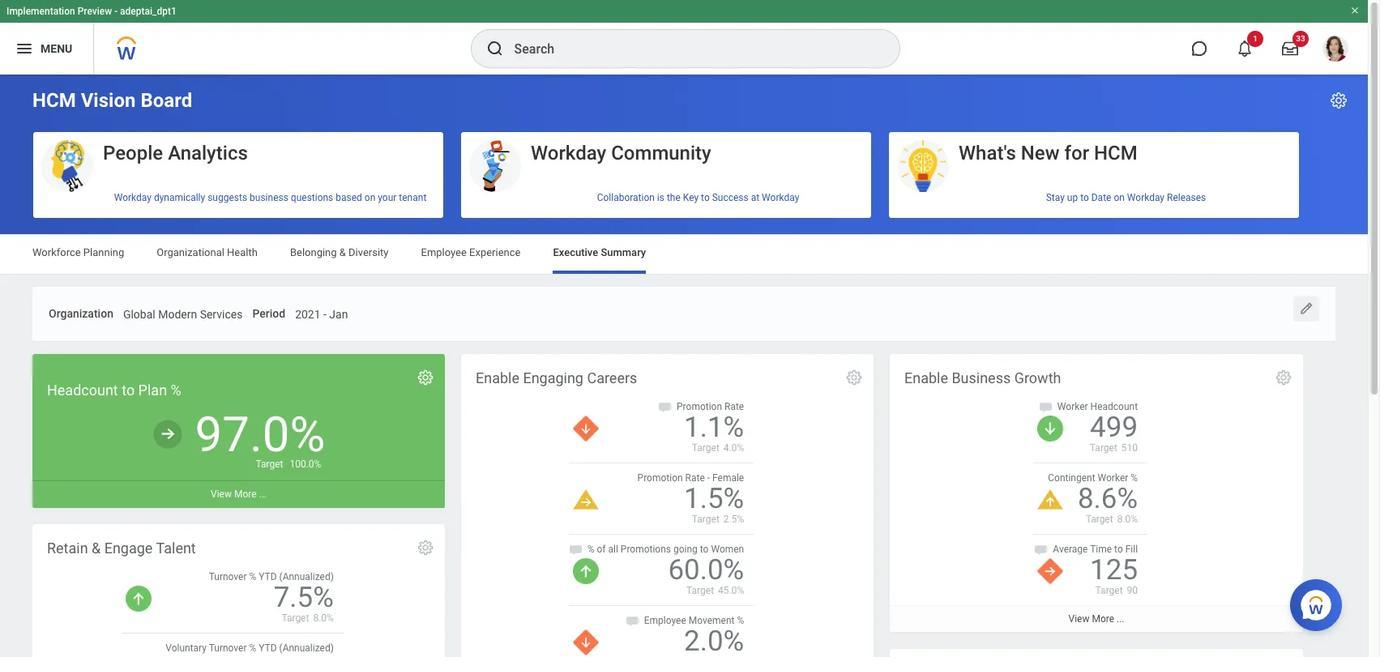 Task type: describe. For each thing, give the bounding box(es) containing it.
retain & engage talent element
[[32, 524, 445, 657]]

2.5%
[[724, 514, 744, 525]]

promotion rate - female
[[637, 472, 744, 484]]

0 horizontal spatial worker
[[1057, 401, 1088, 412]]

plan
[[138, 381, 167, 398]]

workday left releases
[[1127, 192, 1165, 203]]

configure enable business growth image
[[1275, 369, 1293, 386]]

worker headcount
[[1057, 401, 1138, 412]]

for
[[1064, 142, 1089, 165]]

enable business growth
[[904, 369, 1061, 386]]

125 target 90
[[1090, 554, 1138, 597]]

workday community
[[531, 142, 711, 165]]

collaboration
[[597, 192, 655, 203]]

health
[[227, 246, 258, 259]]

to inside enable business growth 'element'
[[1114, 544, 1123, 555]]

0 vertical spatial hcm
[[32, 89, 76, 112]]

promotion rate
[[677, 401, 744, 412]]

0 vertical spatial up good image
[[573, 558, 599, 584]]

90
[[1127, 585, 1138, 597]]

at
[[751, 192, 759, 203]]

date
[[1091, 192, 1111, 203]]

what's new for hcm button
[[889, 132, 1299, 193]]

4.0%
[[724, 442, 744, 454]]

7.5%
[[274, 581, 334, 614]]

hcm vision board
[[32, 89, 192, 112]]

menu banner
[[0, 0, 1368, 75]]

% left of
[[587, 544, 594, 555]]

workday dynamically suggests business questions based on your tenant
[[114, 192, 427, 203]]

rate for promotion rate
[[725, 401, 744, 412]]

& for retain
[[92, 540, 101, 557]]

ytd inside button
[[259, 643, 277, 654]]

1 ytd from the top
[[259, 571, 277, 583]]

executive
[[553, 246, 598, 259]]

menu button
[[0, 23, 93, 75]]

implementation
[[6, 6, 75, 17]]

Global Modern Services text field
[[123, 298, 243, 326]]

0 vertical spatial headcount
[[47, 381, 118, 398]]

down bad image
[[573, 416, 599, 442]]

enable engaging careers element
[[461, 354, 874, 657]]

implementation preview -   adeptai_dpt1
[[6, 6, 177, 17]]

promotion for promotion rate
[[677, 401, 722, 412]]

employee for employee movement %
[[644, 615, 686, 627]]

target for 125
[[1095, 585, 1123, 597]]

97.0% main content
[[0, 75, 1368, 657]]

success
[[712, 192, 749, 203]]

stay up to date on workday releases
[[1046, 192, 1206, 203]]

97.0%
[[195, 406, 325, 463]]

average
[[1053, 544, 1088, 555]]

configure retain & engage talent image
[[417, 539, 434, 557]]

Search Workday  search field
[[514, 31, 866, 66]]

growth
[[1014, 369, 1061, 386]]

collaboration is the key to success at workday link
[[461, 185, 871, 210]]

based
[[336, 192, 362, 203]]

notifications large image
[[1237, 41, 1253, 57]]

inbox large image
[[1282, 41, 1298, 57]]

... for view more ... link to the top
[[259, 489, 267, 500]]

499 target 510
[[1090, 411, 1138, 454]]

analytics
[[168, 142, 248, 165]]

1.1%
[[684, 411, 744, 444]]

voluntary turnover % ytd (annualized) button
[[122, 634, 356, 657]]

enable for 499
[[904, 369, 948, 386]]

new
[[1021, 142, 1060, 165]]

2021 - Jan text field
[[295, 298, 348, 326]]

people analytics button
[[33, 132, 443, 193]]

% right voluntary
[[249, 643, 256, 654]]

60.0% target 45.0%
[[668, 554, 744, 597]]

business
[[952, 369, 1011, 386]]

configure enable engaging careers image
[[845, 369, 863, 386]]

100.0%
[[290, 459, 321, 470]]

neutral warning image
[[573, 490, 599, 510]]

promotions
[[621, 544, 671, 555]]

60.0%
[[668, 554, 744, 587]]

down good image
[[1037, 416, 1063, 442]]

8.0% for 8.6%
[[1117, 514, 1138, 525]]

% of all promotions going to women
[[587, 544, 744, 555]]

neutral bad image
[[1037, 558, 1063, 584]]

up warning image
[[1037, 490, 1063, 510]]

% left 7.5%
[[249, 571, 256, 583]]

contingent
[[1048, 472, 1095, 484]]

target for 1.1%
[[692, 442, 719, 454]]

organizational health
[[157, 246, 258, 259]]

33
[[1296, 34, 1305, 43]]

to right the up
[[1080, 192, 1089, 203]]

menu
[[41, 42, 72, 55]]

2021 - jan
[[295, 308, 348, 321]]

target for 8.6%
[[1086, 514, 1113, 525]]

enable for 1.1%
[[476, 369, 519, 386]]

employee experience
[[421, 246, 521, 259]]

community
[[611, 142, 711, 165]]

organizational
[[157, 246, 224, 259]]

2021
[[295, 308, 321, 321]]

the
[[667, 192, 681, 203]]

summary
[[601, 246, 646, 259]]

business
[[250, 192, 288, 203]]

% right plan
[[171, 381, 181, 398]]

employee movement %
[[644, 615, 744, 627]]

engaging
[[523, 369, 583, 386]]

neutral good image
[[152, 419, 183, 450]]

0 vertical spatial view
[[211, 489, 232, 500]]

turnover % ytd (annualized)
[[209, 571, 334, 583]]

enable engaging careers
[[476, 369, 637, 386]]

planning
[[83, 246, 124, 259]]

turnover inside button
[[209, 643, 247, 654]]

0 horizontal spatial view more ...
[[211, 489, 267, 500]]

global modern services
[[123, 308, 243, 321]]

- inside text box
[[323, 308, 327, 321]]

enable business growth element
[[890, 354, 1303, 632]]

% right movement
[[737, 615, 744, 627]]

workday inside button
[[531, 142, 606, 165]]

search image
[[485, 39, 504, 58]]

1
[[1253, 34, 1258, 43]]

employee movement % button
[[569, 606, 766, 657]]

workforce
[[32, 246, 81, 259]]

headcount inside enable business growth 'element'
[[1090, 401, 1138, 412]]

what's new for hcm
[[959, 142, 1138, 165]]

voluntary turnover % ytd (annualized)
[[166, 643, 334, 654]]

female
[[712, 472, 744, 484]]

97.0% target 100.0%
[[195, 406, 325, 470]]

view inside enable business growth 'element'
[[1069, 614, 1090, 625]]

0 vertical spatial view more ... link
[[32, 481, 445, 508]]



Task type: vqa. For each thing, say whether or not it's contained in the screenshot.


Task type: locate. For each thing, give the bounding box(es) containing it.
period element
[[295, 297, 348, 327]]

1 horizontal spatial 8.0%
[[1117, 514, 1138, 525]]

8.0% inside 8.6% target 8.0%
[[1117, 514, 1138, 525]]

modern
[[158, 308, 197, 321]]

(annualized) inside button
[[279, 643, 334, 654]]

on
[[365, 192, 375, 203], [1114, 192, 1125, 203]]

1 vertical spatial -
[[323, 308, 327, 321]]

questions
[[291, 192, 333, 203]]

- left "jan"
[[323, 308, 327, 321]]

1 horizontal spatial view more ...
[[1069, 614, 1124, 625]]

1 vertical spatial rate
[[685, 472, 705, 484]]

what's
[[959, 142, 1016, 165]]

engage
[[104, 540, 153, 557]]

to left fill
[[1114, 544, 1123, 555]]

all
[[608, 544, 618, 555]]

1 vertical spatial promotion
[[637, 472, 683, 484]]

going
[[673, 544, 698, 555]]

view more ... link
[[32, 481, 445, 508], [890, 606, 1303, 632]]

headcount to plan %
[[47, 381, 181, 398]]

executive summary
[[553, 246, 646, 259]]

target for 60.0%
[[686, 585, 714, 597]]

1 on from the left
[[365, 192, 375, 203]]

0 vertical spatial ...
[[259, 489, 267, 500]]

0 horizontal spatial on
[[365, 192, 375, 203]]

view more ... down 97.0% target 100.0%
[[211, 489, 267, 500]]

1 vertical spatial turnover
[[209, 643, 247, 654]]

ytd down the '7.5% target 8.0%'
[[259, 643, 277, 654]]

voluntary
[[166, 643, 207, 654]]

1 horizontal spatial hcm
[[1094, 142, 1138, 165]]

workday down people
[[114, 192, 151, 203]]

1 turnover from the top
[[209, 571, 247, 583]]

... down 97.0% target 100.0%
[[259, 489, 267, 500]]

hcm down menu
[[32, 89, 76, 112]]

... inside enable business growth 'element'
[[1117, 614, 1124, 625]]

target for 1.5%
[[692, 514, 719, 525]]

women
[[711, 544, 744, 555]]

45.0%
[[718, 585, 744, 597]]

view more ... link down 90
[[890, 606, 1303, 632]]

&
[[339, 246, 346, 259], [92, 540, 101, 557]]

target inside 125 target 90
[[1095, 585, 1123, 597]]

1 vertical spatial ...
[[1117, 614, 1124, 625]]

rate up 4.0%
[[725, 401, 744, 412]]

worker up down good icon
[[1057, 401, 1088, 412]]

contingent worker %
[[1048, 472, 1138, 484]]

-
[[114, 6, 118, 17], [323, 308, 327, 321], [707, 472, 710, 484]]

1 vertical spatial view more ... link
[[890, 606, 1303, 632]]

2 ytd from the top
[[259, 643, 277, 654]]

people analytics
[[103, 142, 248, 165]]

worker down 510 at the bottom right of page
[[1098, 472, 1128, 484]]

view more ... down 125 target 90
[[1069, 614, 1124, 625]]

organization element
[[123, 297, 243, 327]]

hcm right for
[[1094, 142, 1138, 165]]

justify image
[[15, 39, 34, 58]]

workforce planning
[[32, 246, 124, 259]]

target left 4.0%
[[692, 442, 719, 454]]

employee for employee experience
[[421, 246, 467, 259]]

hcm inside 'button'
[[1094, 142, 1138, 165]]

up good image down engage
[[126, 586, 152, 612]]

1 horizontal spatial employee
[[644, 615, 686, 627]]

1 horizontal spatial &
[[339, 246, 346, 259]]

target up employee movement %
[[686, 585, 714, 597]]

1 horizontal spatial up good image
[[573, 558, 599, 584]]

2 (annualized) from the top
[[279, 643, 334, 654]]

0 horizontal spatial view
[[211, 489, 232, 500]]

0 horizontal spatial hcm
[[32, 89, 76, 112]]

belonging & diversity
[[290, 246, 389, 259]]

1.5% target 2.5%
[[684, 482, 744, 525]]

suggests
[[208, 192, 247, 203]]

to inside enable engaging careers element
[[700, 544, 709, 555]]

to right going
[[700, 544, 709, 555]]

target for 7.5%
[[282, 613, 309, 624]]

2 on from the left
[[1114, 192, 1125, 203]]

view down 97.0% target 100.0%
[[211, 489, 232, 500]]

promotion for promotion rate - female
[[637, 472, 683, 484]]

0 vertical spatial view more ...
[[211, 489, 267, 500]]

down bad image
[[573, 630, 599, 656]]

0 vertical spatial more
[[234, 489, 257, 500]]

1 vertical spatial view
[[1069, 614, 1090, 625]]

headcount up 510 at the bottom right of page
[[1090, 401, 1138, 412]]

1 vertical spatial employee
[[644, 615, 686, 627]]

tab list
[[16, 235, 1352, 274]]

0 vertical spatial &
[[339, 246, 346, 259]]

1 vertical spatial hcm
[[1094, 142, 1138, 165]]

0 vertical spatial promotion
[[677, 401, 722, 412]]

1 horizontal spatial ...
[[1117, 614, 1124, 625]]

employee left movement
[[644, 615, 686, 627]]

1 vertical spatial (annualized)
[[279, 643, 334, 654]]

rate left female
[[685, 472, 705, 484]]

1 horizontal spatial on
[[1114, 192, 1125, 203]]

0 horizontal spatial employee
[[421, 246, 467, 259]]

your
[[378, 192, 397, 203]]

people
[[103, 142, 163, 165]]

8.6%
[[1078, 482, 1138, 515]]

% down 510 at the bottom right of page
[[1131, 472, 1138, 484]]

hcm
[[32, 89, 76, 112], [1094, 142, 1138, 165]]

0 horizontal spatial more
[[234, 489, 257, 500]]

turnover up voluntary turnover % ytd (annualized) button
[[209, 571, 247, 583]]

movement
[[689, 615, 735, 627]]

1 vertical spatial 8.0%
[[313, 613, 334, 624]]

headcount left plan
[[47, 381, 118, 398]]

more down 97.0% target 100.0%
[[234, 489, 257, 500]]

- for implementation
[[114, 6, 118, 17]]

% inside enable business growth 'element'
[[1131, 472, 1138, 484]]

on left your
[[365, 192, 375, 203]]

belonging
[[290, 246, 337, 259]]

8.0%
[[1117, 514, 1138, 525], [313, 613, 334, 624]]

0 vertical spatial (annualized)
[[279, 571, 334, 583]]

tenant
[[399, 192, 427, 203]]

retain & engage talent
[[47, 540, 196, 557]]

125
[[1090, 554, 1138, 587]]

more down 125 target 90
[[1092, 614, 1114, 625]]

0 vertical spatial -
[[114, 6, 118, 17]]

0 horizontal spatial rate
[[685, 472, 705, 484]]

1 vertical spatial more
[[1092, 614, 1114, 625]]

7.5% target 8.0%
[[274, 581, 334, 624]]

& left diversity
[[339, 246, 346, 259]]

experience
[[469, 246, 521, 259]]

employee
[[421, 246, 467, 259], [644, 615, 686, 627]]

0 horizontal spatial up good image
[[126, 586, 152, 612]]

average time to fill
[[1053, 544, 1138, 555]]

workday dynamically suggests business questions based on your tenant link
[[33, 185, 443, 210]]

stay
[[1046, 192, 1065, 203]]

jan
[[329, 308, 348, 321]]

target left 100.0% on the bottom
[[256, 459, 283, 470]]

enable inside 'element'
[[904, 369, 948, 386]]

8.0% down "turnover % ytd (annualized)"
[[313, 613, 334, 624]]

edit image
[[1298, 301, 1315, 317]]

target inside 97.0% target 100.0%
[[256, 459, 283, 470]]

0 vertical spatial worker
[[1057, 401, 1088, 412]]

target inside the 1.5% target 2.5%
[[692, 514, 719, 525]]

1.1% target 4.0%
[[684, 411, 744, 454]]

1 horizontal spatial worker
[[1098, 472, 1128, 484]]

target inside 1.1% target 4.0%
[[692, 442, 719, 454]]

1 vertical spatial ytd
[[259, 643, 277, 654]]

employee left experience
[[421, 246, 467, 259]]

0 horizontal spatial &
[[92, 540, 101, 557]]

target up "time"
[[1086, 514, 1113, 525]]

releases
[[1167, 192, 1206, 203]]

0 horizontal spatial view more ... link
[[32, 481, 445, 508]]

1 horizontal spatial rate
[[725, 401, 744, 412]]

enable left "engaging"
[[476, 369, 519, 386]]

& inside tab list
[[339, 246, 346, 259]]

diversity
[[349, 246, 389, 259]]

2 turnover from the top
[[209, 643, 247, 654]]

profile logan mcneil image
[[1323, 36, 1349, 65]]

more inside enable business growth 'element'
[[1092, 614, 1114, 625]]

on right date
[[1114, 192, 1125, 203]]

... for rightmost view more ... link
[[1117, 614, 1124, 625]]

view down average
[[1069, 614, 1090, 625]]

configure this page image
[[1329, 91, 1349, 110]]

up good image
[[573, 558, 599, 584], [126, 586, 152, 612]]

preview
[[78, 6, 112, 17]]

33 button
[[1272, 31, 1309, 66]]

more
[[234, 489, 257, 500], [1092, 614, 1114, 625]]

1 vertical spatial &
[[92, 540, 101, 557]]

- inside menu banner
[[114, 6, 118, 17]]

target left 510 at the bottom right of page
[[1090, 442, 1117, 454]]

enable left business
[[904, 369, 948, 386]]

1 horizontal spatial view more ... link
[[890, 606, 1303, 632]]

- left female
[[707, 472, 710, 484]]

0 vertical spatial employee
[[421, 246, 467, 259]]

configure image
[[417, 369, 434, 386]]

talent
[[156, 540, 196, 557]]

- inside enable engaging careers element
[[707, 472, 710, 484]]

enable
[[476, 369, 519, 386], [904, 369, 948, 386]]

2 horizontal spatial -
[[707, 472, 710, 484]]

0 vertical spatial 8.0%
[[1117, 514, 1138, 525]]

target inside 60.0% target 45.0%
[[686, 585, 714, 597]]

key
[[683, 192, 699, 203]]

global
[[123, 308, 155, 321]]

worker
[[1057, 401, 1088, 412], [1098, 472, 1128, 484]]

(annualized)
[[279, 571, 334, 583], [279, 643, 334, 654]]

1 button
[[1227, 31, 1263, 66]]

to right key
[[701, 192, 710, 203]]

1 (annualized) from the top
[[279, 571, 334, 583]]

workday right the at
[[762, 192, 799, 203]]

target inside the '7.5% target 8.0%'
[[282, 613, 309, 624]]

employee inside button
[[644, 615, 686, 627]]

organization
[[49, 307, 113, 320]]

rate for promotion rate - female
[[685, 472, 705, 484]]

time
[[1090, 544, 1112, 555]]

2 enable from the left
[[904, 369, 948, 386]]

8.0% up fill
[[1117, 514, 1138, 525]]

target for 499
[[1090, 442, 1117, 454]]

tab list inside the 97.0% main content
[[16, 235, 1352, 274]]

turnover right voluntary
[[209, 643, 247, 654]]

target inside 8.6% target 8.0%
[[1086, 514, 1113, 525]]

0 horizontal spatial enable
[[476, 369, 519, 386]]

fill
[[1125, 544, 1138, 555]]

workday up collaboration in the top left of the page
[[531, 142, 606, 165]]

0 horizontal spatial -
[[114, 6, 118, 17]]

1 vertical spatial up good image
[[126, 586, 152, 612]]

view
[[211, 489, 232, 500], [1069, 614, 1090, 625]]

2 vertical spatial -
[[707, 472, 710, 484]]

1 vertical spatial worker
[[1098, 472, 1128, 484]]

1 horizontal spatial enable
[[904, 369, 948, 386]]

to left plan
[[122, 381, 135, 398]]

& for belonging
[[339, 246, 346, 259]]

collaboration is the key to success at workday
[[597, 192, 799, 203]]

view more ... link down 97.0% target 100.0%
[[32, 481, 445, 508]]

ytd up "voluntary turnover % ytd (annualized)"
[[259, 571, 277, 583]]

1 horizontal spatial view
[[1069, 614, 1090, 625]]

- right preview
[[114, 6, 118, 17]]

board
[[141, 89, 192, 112]]

target left 90
[[1095, 585, 1123, 597]]

499
[[1090, 411, 1138, 444]]

0 horizontal spatial headcount
[[47, 381, 118, 398]]

workday
[[531, 142, 606, 165], [114, 192, 151, 203], [762, 192, 799, 203], [1127, 192, 1165, 203]]

target left 2.5%
[[692, 514, 719, 525]]

1 vertical spatial view more ...
[[1069, 614, 1124, 625]]

up good image inside retain & engage talent element
[[126, 586, 152, 612]]

target for 97.0%
[[256, 459, 283, 470]]

0 vertical spatial turnover
[[209, 571, 247, 583]]

period
[[252, 307, 285, 320]]

of
[[597, 544, 606, 555]]

1 horizontal spatial more
[[1092, 614, 1114, 625]]

target down "turnover % ytd (annualized)"
[[282, 613, 309, 624]]

0 horizontal spatial ...
[[259, 489, 267, 500]]

... down 125 target 90
[[1117, 614, 1124, 625]]

up good image down of
[[573, 558, 599, 584]]

0 vertical spatial rate
[[725, 401, 744, 412]]

target
[[692, 442, 719, 454], [1090, 442, 1117, 454], [256, 459, 283, 470], [692, 514, 719, 525], [1086, 514, 1113, 525], [686, 585, 714, 597], [1095, 585, 1123, 597], [282, 613, 309, 624]]

1 enable from the left
[[476, 369, 519, 386]]

1 horizontal spatial -
[[323, 308, 327, 321]]

0 horizontal spatial 8.0%
[[313, 613, 334, 624]]

is
[[657, 192, 665, 203]]

& right retain
[[92, 540, 101, 557]]

1 horizontal spatial headcount
[[1090, 401, 1138, 412]]

target inside 499 target 510
[[1090, 442, 1117, 454]]

1 vertical spatial headcount
[[1090, 401, 1138, 412]]

0 vertical spatial ytd
[[259, 571, 277, 583]]

close environment banner image
[[1350, 6, 1360, 15]]

8.0% for 7.5%
[[313, 613, 334, 624]]

510
[[1122, 442, 1138, 454]]

adeptai_dpt1
[[120, 6, 177, 17]]

- for promotion
[[707, 472, 710, 484]]

8.0% inside the '7.5% target 8.0%'
[[313, 613, 334, 624]]

rate
[[725, 401, 744, 412], [685, 472, 705, 484]]

view more ... inside enable business growth 'element'
[[1069, 614, 1124, 625]]

tab list containing workforce planning
[[16, 235, 1352, 274]]



